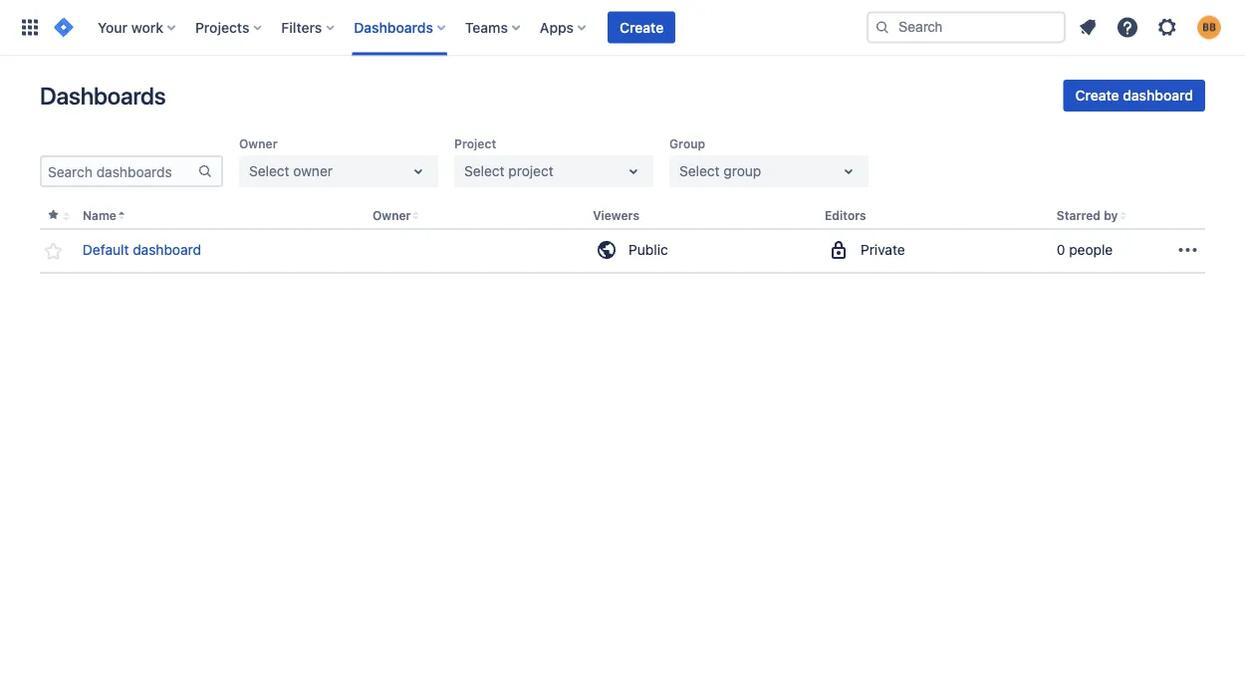 Task type: locate. For each thing, give the bounding box(es) containing it.
project
[[454, 137, 496, 150]]

dashboard
[[1123, 87, 1194, 104], [133, 242, 201, 258]]

default
[[83, 242, 129, 258]]

owner down open icon
[[373, 209, 411, 223]]

project
[[509, 163, 554, 179]]

2 open image from the left
[[837, 159, 861, 183]]

owner up owner text box
[[239, 137, 278, 150]]

banner containing your work
[[0, 0, 1245, 56]]

1 horizontal spatial create
[[1076, 87, 1120, 104]]

dashboards
[[354, 19, 433, 35], [40, 82, 166, 110]]

settings image
[[1156, 15, 1180, 39]]

apps button
[[534, 11, 594, 43]]

0 horizontal spatial create
[[620, 19, 664, 35]]

1 horizontal spatial open image
[[837, 159, 861, 183]]

select left owner on the top left
[[249, 163, 290, 179]]

your work
[[98, 19, 163, 35]]

create down the notifications icon
[[1076, 87, 1120, 104]]

select down the project
[[464, 163, 505, 179]]

select for select project
[[464, 163, 505, 179]]

1 vertical spatial dashboard
[[133, 242, 201, 258]]

1 vertical spatial owner
[[373, 209, 411, 223]]

0 horizontal spatial owner
[[239, 137, 278, 150]]

select for select owner
[[249, 163, 290, 179]]

Search field
[[867, 11, 1066, 43]]

dashboard for create dashboard
[[1123, 87, 1194, 104]]

work
[[131, 19, 163, 35]]

2 horizontal spatial select
[[680, 163, 720, 179]]

2 select from the left
[[464, 163, 505, 179]]

create button
[[608, 11, 676, 43]]

open image
[[622, 159, 646, 183], [837, 159, 861, 183]]

1 select from the left
[[249, 163, 290, 179]]

group
[[724, 163, 762, 179]]

0 vertical spatial dashboards
[[354, 19, 433, 35]]

create dashboard button
[[1064, 80, 1206, 112]]

1 vertical spatial create
[[1076, 87, 1120, 104]]

banner
[[0, 0, 1245, 56]]

1 horizontal spatial owner
[[373, 209, 411, 223]]

0
[[1057, 242, 1066, 258]]

filters
[[281, 19, 322, 35]]

dashboard inside button
[[1123, 87, 1194, 104]]

filters button
[[275, 11, 342, 43]]

people
[[1069, 242, 1113, 258]]

create for create dashboard
[[1076, 87, 1120, 104]]

create inside primary element
[[620, 19, 664, 35]]

0 horizontal spatial dashboards
[[40, 82, 166, 110]]

owner
[[239, 137, 278, 150], [373, 209, 411, 223]]

select owner
[[249, 163, 333, 179]]

0 horizontal spatial open image
[[622, 159, 646, 183]]

dashboard right default
[[133, 242, 201, 258]]

0 horizontal spatial select
[[249, 163, 290, 179]]

editors
[[825, 209, 867, 223]]

dashboard down settings icon
[[1123, 87, 1194, 104]]

search image
[[875, 19, 891, 35]]

1 horizontal spatial select
[[464, 163, 505, 179]]

owner button
[[373, 209, 411, 223]]

open image
[[407, 159, 430, 183]]

star default dashboard image
[[41, 239, 65, 263]]

1 horizontal spatial dashboard
[[1123, 87, 1194, 104]]

select down group
[[680, 163, 720, 179]]

notifications image
[[1076, 15, 1100, 39]]

default dashboard
[[83, 242, 201, 258]]

open image up viewers
[[622, 159, 646, 183]]

select for select group
[[680, 163, 720, 179]]

public
[[629, 242, 668, 258]]

0 people
[[1057, 242, 1113, 258]]

0 horizontal spatial dashboard
[[133, 242, 201, 258]]

open image up editors
[[837, 159, 861, 183]]

dashboards down the your
[[40, 82, 166, 110]]

projects
[[195, 19, 249, 35]]

select
[[249, 163, 290, 179], [464, 163, 505, 179], [680, 163, 720, 179]]

dashboards right filters popup button
[[354, 19, 433, 35]]

0 vertical spatial create
[[620, 19, 664, 35]]

group
[[670, 137, 706, 150]]

by
[[1104, 209, 1118, 223]]

starred by button
[[1057, 209, 1118, 223]]

create
[[620, 19, 664, 35], [1076, 87, 1120, 104]]

1 open image from the left
[[622, 159, 646, 183]]

1 horizontal spatial dashboards
[[354, 19, 433, 35]]

create right apps 'popup button'
[[620, 19, 664, 35]]

starred by
[[1057, 209, 1118, 223]]

3 select from the left
[[680, 163, 720, 179]]

0 vertical spatial dashboard
[[1123, 87, 1194, 104]]

jira software image
[[52, 15, 76, 39]]



Task type: vqa. For each thing, say whether or not it's contained in the screenshot.
Default dashboard link
yes



Task type: describe. For each thing, give the bounding box(es) containing it.
viewers
[[593, 209, 640, 223]]

name
[[83, 209, 117, 223]]

Project text field
[[464, 161, 468, 181]]

dashboard for default dashboard
[[133, 242, 201, 258]]

Search dashboards text field
[[42, 157, 197, 185]]

dashboards button
[[348, 11, 453, 43]]

more image
[[1176, 238, 1200, 262]]

owner inside dashboards details element
[[373, 209, 411, 223]]

teams button
[[459, 11, 528, 43]]

private
[[861, 242, 905, 258]]

starred
[[1057, 209, 1101, 223]]

your work button
[[92, 11, 183, 43]]

your profile and settings image
[[1198, 15, 1222, 39]]

open image for group
[[837, 159, 861, 183]]

apps
[[540, 19, 574, 35]]

dashboards details element
[[37, 203, 1206, 274]]

default dashboard link
[[83, 240, 201, 260]]

jira software image
[[52, 15, 76, 39]]

0 vertical spatial owner
[[239, 137, 278, 150]]

select project
[[464, 163, 554, 179]]

projects button
[[189, 11, 269, 43]]

owner
[[293, 163, 333, 179]]

your
[[98, 19, 128, 35]]

create dashboard
[[1076, 87, 1194, 104]]

select group
[[680, 163, 762, 179]]

dashboards inside dropdown button
[[354, 19, 433, 35]]

appswitcher icon image
[[18, 15, 42, 39]]

Owner text field
[[249, 161, 253, 181]]

help image
[[1116, 15, 1140, 39]]

Group text field
[[680, 161, 683, 181]]

name button
[[83, 209, 117, 223]]

teams
[[465, 19, 508, 35]]

open image for project
[[622, 159, 646, 183]]

create for create
[[620, 19, 664, 35]]

1 vertical spatial dashboards
[[40, 82, 166, 110]]

primary element
[[12, 0, 867, 55]]



